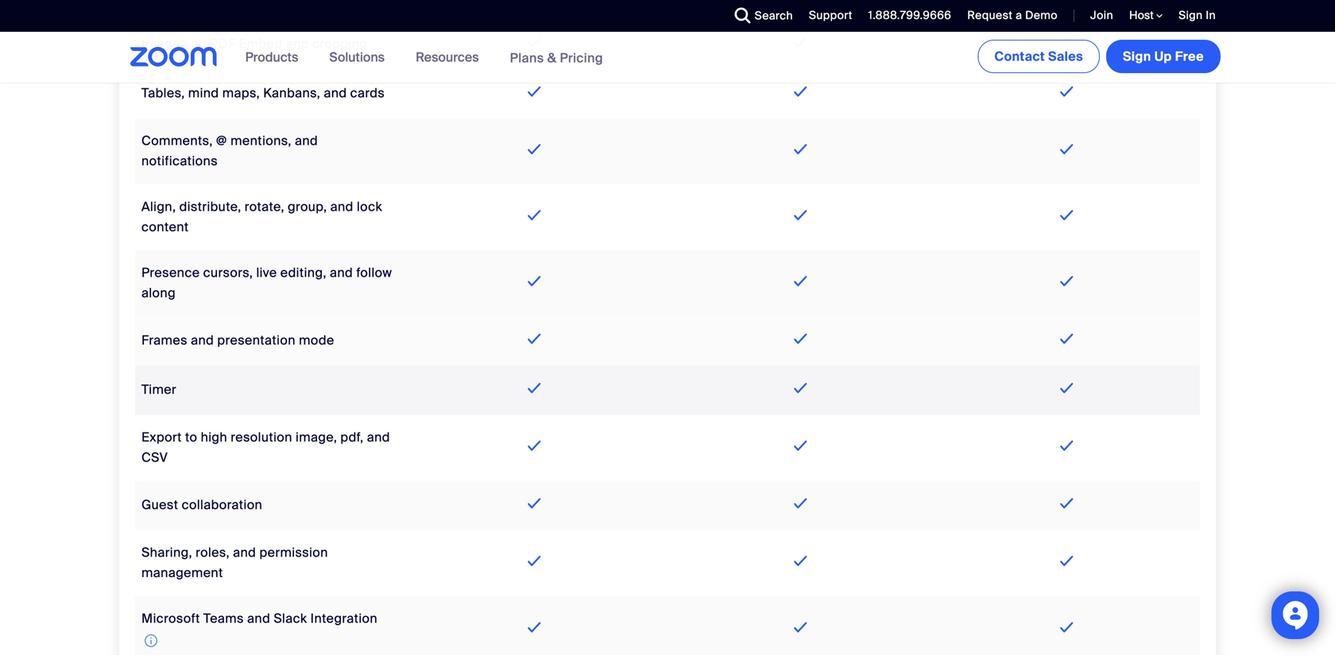 Task type: vqa. For each thing, say whether or not it's contained in the screenshot.
'Culture,' on the bottom right of page
no



Task type: describe. For each thing, give the bounding box(es) containing it.
permission
[[260, 544, 328, 561]]

host button
[[1130, 8, 1163, 23]]

request
[[968, 8, 1013, 23]]

timer
[[142, 381, 177, 398]]

sign up free button
[[1107, 40, 1221, 73]]

products button
[[245, 32, 306, 83]]

tables,
[[142, 85, 185, 102]]

and inside sharing, roles, and permission management
[[233, 544, 256, 561]]

demo
[[1026, 8, 1058, 23]]

comments,
[[142, 132, 213, 149]]

roles,
[[196, 544, 230, 561]]

banner containing contact sales
[[111, 32, 1225, 84]]

and inside comments, @ mentions, and notifications
[[295, 132, 318, 149]]

comments, @ mentions, and notifications
[[142, 132, 318, 169]]

tables, mind maps, kanbans, and cards
[[142, 85, 385, 102]]

join link left host
[[1079, 0, 1118, 32]]

editing,
[[281, 264, 327, 281]]

high
[[201, 429, 227, 446]]

contact
[[995, 48, 1046, 65]]

search
[[755, 8, 794, 23]]

image and pdf embed and cropping
[[142, 36, 368, 52]]

resolution
[[231, 429, 293, 446]]

pdf,
[[341, 429, 364, 446]]

align, distribute, rotate, group, and lock content
[[142, 198, 382, 235]]

products
[[245, 49, 299, 66]]

plans
[[510, 50, 544, 66]]

image,
[[296, 429, 337, 446]]

host
[[1130, 8, 1157, 23]]

cursors,
[[203, 264, 253, 281]]

sharing, roles, and permission management
[[142, 544, 328, 581]]

sign for sign up free
[[1124, 48, 1152, 65]]

presence
[[142, 264, 200, 281]]

solutions button
[[330, 32, 392, 83]]

mentions,
[[231, 132, 292, 149]]

image
[[142, 36, 180, 52]]

microsoft teams and slack integration
[[142, 610, 378, 627]]

search button
[[723, 0, 798, 32]]

sign in
[[1179, 8, 1217, 23]]

frames
[[142, 332, 188, 349]]

microsoft teams and slack integration application
[[142, 610, 378, 650]]

sales
[[1049, 48, 1084, 65]]

distribute,
[[179, 198, 241, 215]]

to
[[185, 429, 198, 446]]

sign up free
[[1124, 48, 1205, 65]]

in
[[1207, 8, 1217, 23]]

&
[[548, 50, 557, 66]]

sharing,
[[142, 544, 192, 561]]

group,
[[288, 198, 327, 215]]

cropping
[[313, 36, 368, 52]]



Task type: locate. For each thing, give the bounding box(es) containing it.
included image
[[791, 33, 812, 52], [791, 82, 812, 101], [1057, 82, 1078, 101], [524, 140, 545, 159], [791, 140, 812, 159], [1057, 140, 1078, 159], [791, 329, 812, 348], [1057, 379, 1078, 398], [791, 436, 812, 455], [1057, 436, 1078, 455], [1057, 494, 1078, 513], [1057, 551, 1078, 571], [524, 618, 545, 637], [791, 618, 812, 637], [1057, 618, 1078, 637]]

frames and presentation mode
[[142, 332, 335, 349]]

guest
[[142, 497, 178, 513]]

join link
[[1079, 0, 1118, 32], [1091, 8, 1114, 23]]

and right roles,
[[233, 544, 256, 561]]

notifications
[[142, 153, 218, 169]]

a
[[1016, 8, 1023, 23]]

1 cell from the left
[[668, 0, 934, 14]]

align,
[[142, 198, 176, 215]]

integration
[[311, 610, 378, 627]]

presentation
[[217, 332, 296, 349]]

and inside align, distribute, rotate, group, and lock content
[[331, 198, 354, 215]]

rotate,
[[245, 198, 285, 215]]

0 horizontal spatial sign
[[1124, 48, 1152, 65]]

pricing
[[560, 50, 603, 66]]

mode
[[299, 332, 335, 349]]

lock
[[357, 198, 382, 215]]

guest collaboration
[[142, 497, 263, 513]]

up
[[1155, 48, 1173, 65]]

1.888.799.9666 button
[[857, 0, 956, 32], [869, 8, 952, 23]]

and inside application
[[247, 610, 271, 627]]

product information navigation
[[233, 32, 615, 84]]

microsoft
[[142, 610, 200, 627]]

along
[[142, 285, 176, 301]]

pdf
[[210, 36, 236, 52]]

1.888.799.9666
[[869, 8, 952, 23]]

join link up meetings navigation
[[1091, 8, 1114, 23]]

join
[[1091, 8, 1114, 23]]

plans & pricing
[[510, 50, 603, 66]]

sign inside button
[[1124, 48, 1152, 65]]

banner
[[111, 32, 1225, 84]]

and right "pdf,"
[[367, 429, 390, 446]]

free
[[1176, 48, 1205, 65]]

export
[[142, 429, 182, 446]]

contact sales
[[995, 48, 1084, 65]]

resources button
[[416, 32, 486, 83]]

follow
[[357, 264, 392, 281]]

cards
[[350, 85, 385, 102]]

included image
[[524, 33, 545, 52], [1057, 33, 1078, 52], [524, 82, 545, 101], [524, 206, 545, 225], [791, 206, 812, 225], [1057, 206, 1078, 225], [524, 272, 545, 291], [791, 272, 812, 291], [1057, 272, 1078, 291], [524, 329, 545, 348], [1057, 329, 1078, 348], [524, 379, 545, 398], [791, 379, 812, 398], [524, 436, 545, 455], [524, 494, 545, 513], [791, 494, 812, 513], [524, 551, 545, 571], [791, 551, 812, 571]]

and right mentions,
[[295, 132, 318, 149]]

plans & pricing link
[[510, 50, 603, 66], [510, 50, 603, 66]]

and left pdf
[[184, 36, 207, 52]]

and
[[184, 36, 207, 52], [286, 36, 309, 52], [324, 85, 347, 102], [295, 132, 318, 149], [331, 198, 354, 215], [330, 264, 353, 281], [191, 332, 214, 349], [367, 429, 390, 446], [233, 544, 256, 561], [247, 610, 271, 627]]

sign in link
[[1167, 0, 1225, 32], [1179, 8, 1217, 23]]

collaboration
[[182, 497, 263, 513]]

cell
[[668, 0, 934, 14], [934, 0, 1201, 14]]

meetings navigation
[[975, 32, 1225, 76]]

presence cursors, live editing, and follow along
[[142, 264, 392, 301]]

kanbans,
[[263, 85, 321, 102]]

contact sales link
[[978, 40, 1101, 73]]

and inside presence cursors, live editing, and follow along
[[330, 264, 353, 281]]

2 cell from the left
[[934, 0, 1201, 14]]

and left slack
[[247, 610, 271, 627]]

and inside export to high resolution image, pdf, and csv
[[367, 429, 390, 446]]

content
[[142, 219, 189, 235]]

sign left up
[[1124, 48, 1152, 65]]

request a demo
[[968, 8, 1058, 23]]

csv
[[142, 449, 168, 466]]

teams
[[203, 610, 244, 627]]

management
[[142, 565, 223, 581]]

export to high resolution image, pdf, and csv
[[142, 429, 390, 466]]

sign left in
[[1179, 8, 1204, 23]]

microsoft teams and slack integration image
[[145, 631, 157, 650]]

solutions
[[330, 49, 385, 66]]

support
[[809, 8, 853, 23]]

0 vertical spatial sign
[[1179, 8, 1204, 23]]

zoom logo image
[[130, 47, 218, 67]]

request a demo link
[[956, 0, 1062, 32], [968, 8, 1058, 23]]

sign
[[1179, 8, 1204, 23], [1124, 48, 1152, 65]]

embed
[[239, 36, 283, 52]]

and left lock
[[331, 198, 354, 215]]

sign for sign in
[[1179, 8, 1204, 23]]

1 vertical spatial sign
[[1124, 48, 1152, 65]]

and left follow on the top of the page
[[330, 264, 353, 281]]

and right embed
[[286, 36, 309, 52]]

@
[[216, 132, 227, 149]]

1 horizontal spatial sign
[[1179, 8, 1204, 23]]

support link
[[798, 0, 857, 32], [809, 8, 853, 23]]

resources
[[416, 49, 479, 66]]

slack
[[274, 610, 307, 627]]

and right frames
[[191, 332, 214, 349]]

maps,
[[222, 85, 260, 102]]

live
[[256, 264, 277, 281]]

and left cards
[[324, 85, 347, 102]]

mind
[[188, 85, 219, 102]]



